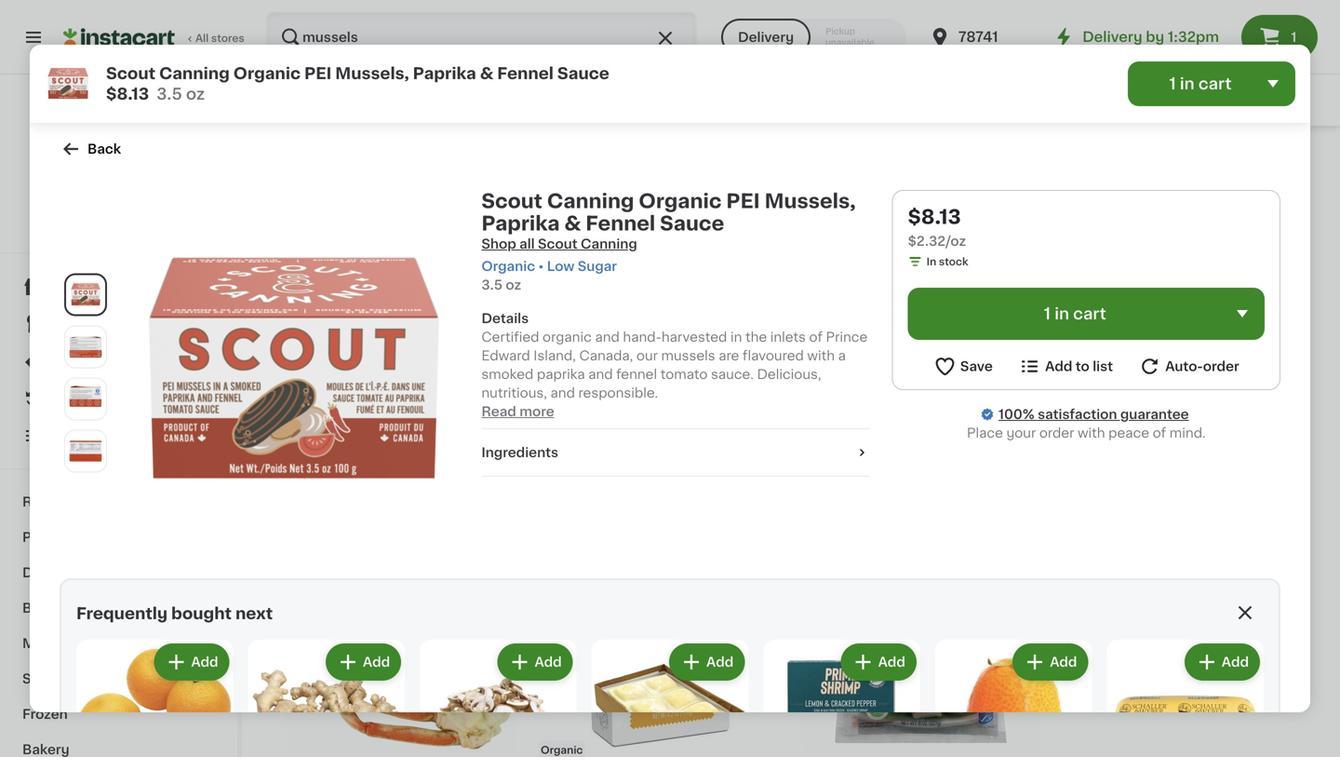 Task type: vqa. For each thing, say whether or not it's contained in the screenshot.
'ORGANIC' button
yes



Task type: describe. For each thing, give the bounding box(es) containing it.
1:32pm
[[1168, 30, 1220, 44]]

baking and cooking link
[[1126, 81, 1294, 119]]

frequently bought next section
[[60, 578, 1281, 757]]

1 horizontal spatial in
[[1055, 306, 1070, 322]]

store choice
[[805, 12, 861, 21]]

4.2 inside patagonia provisions smoked mussels 4.2 oz
[[279, 469, 296, 479]]

and down paprika
[[551, 386, 575, 399]]

delivery by 1:32pm link
[[1053, 26, 1220, 48]]

auto-order button
[[1139, 355, 1240, 378]]

it
[[82, 392, 91, 405]]

patagonia for patagonia provisions smoked mussels 4.2 oz
[[279, 432, 345, 445]]

save button
[[934, 355, 993, 378]]

enlarge spices & seasoning scout canning organic pei mussels, paprika & fennel sauce angle_back (opens in a new tab) image
[[69, 434, 102, 468]]

$2.32/oz
[[909, 235, 967, 248]]

provisions inside the $ 8 patagonia provisions lemon herb mussels 4.2 oz
[[608, 432, 675, 445]]

tomato
[[661, 368, 708, 381]]

baking
[[1154, 94, 1199, 107]]

0 vertical spatial 1 in cart
[[1170, 76, 1232, 92]]

delivery by 1:32pm
[[1083, 30, 1220, 44]]

nutritious,
[[482, 386, 547, 399]]

0 vertical spatial in
[[1181, 76, 1195, 92]]

mussels, for scout canning organic pei mussels, paprika & fennel sauce $8.13 3.5 oz
[[336, 66, 409, 81]]

canning
[[581, 237, 638, 250]]

sauce.
[[711, 368, 754, 381]]

add inside button
[[1046, 360, 1073, 373]]

ingredients button
[[482, 443, 870, 462]]

lists link
[[11, 417, 226, 454]]

$6.98 per pound element
[[1059, 29, 1304, 54]]

buy it again link
[[11, 380, 226, 417]]

1 horizontal spatial cart
[[1199, 76, 1232, 92]]

94
[[1098, 408, 1112, 418]]

paprika
[[537, 368, 585, 381]]

auto-order
[[1166, 360, 1240, 373]]

all
[[196, 33, 209, 43]]

1 inside button
[[1292, 31, 1297, 44]]

harvested
[[662, 331, 728, 344]]

herb inside patagonia provisions lemon herb mussels
[[727, 56, 759, 70]]

peace
[[1109, 426, 1150, 440]]

0 horizontal spatial 1
[[1045, 306, 1051, 322]]

inlets
[[771, 331, 806, 344]]

buy
[[52, 392, 79, 405]]

baking and cooking
[[1154, 94, 1285, 107]]

$ inside $ 11 64
[[803, 33, 810, 43]]

paprika for scout canning organic pei mussels, paprika & fennel sauce shop all scout canning organic • low sugar 3.5 oz
[[482, 214, 560, 233]]

4 add button from the left
[[671, 646, 743, 679]]

candy
[[88, 672, 133, 685]]

read
[[482, 405, 517, 418]]

market
[[1110, 432, 1155, 445]]

order inside button
[[1204, 360, 1240, 373]]

& for seafood
[[60, 637, 71, 650]]

delivery for delivery
[[738, 31, 794, 44]]

organic inside organic button
[[541, 745, 583, 755]]

and down canada,
[[589, 368, 613, 381]]

of inside the details certified organic and hand-harvested in the inlets of prince edward island, canada, our mussels are flavoured with a smoked paprika and fennel tomato sauce. delicious, nutritious, and responsible. read more
[[810, 331, 823, 344]]

scout for scout canning organic pei mussels, paprika & fennel sauce shop all scout canning organic • low sugar 3.5 oz
[[482, 191, 543, 211]]

sea
[[1198, 432, 1223, 445]]

broth,
[[868, 450, 907, 463]]

herb inside the $ 8 patagonia provisions lemon herb mussels 4.2 oz
[[727, 432, 759, 445]]

meat & seafood
[[22, 637, 130, 650]]

enlarge spices & seasoning scout canning organic pei mussels, paprika & fennel sauce angle_right (opens in a new tab) image
[[69, 382, 102, 416]]

delivery button
[[722, 19, 811, 56]]

1 horizontal spatial with
[[1078, 426, 1106, 440]]

mind.
[[1170, 426, 1207, 440]]

satisfaction
[[1038, 408, 1118, 421]]

$ 6 98 /lb
[[1062, 30, 1126, 51]]

& inside scout canning organic pei mussels, paprika & fennel sauce $8.13 3.5 oz
[[480, 66, 494, 81]]

1 vertical spatial 1 in cart
[[1045, 306, 1107, 322]]

service type group
[[722, 19, 907, 56]]

pei for scout canning organic pei mussels, paprika & fennel sauce $8.13 3.5 oz
[[304, 66, 332, 81]]

place
[[967, 426, 1004, 440]]

mussels, for scout canning organic pei mussels, paprika & fennel sauce shop all scout canning organic • low sugar 3.5 oz
[[765, 191, 856, 211]]

next
[[236, 606, 273, 622]]

prince
[[826, 331, 868, 344]]

low
[[547, 260, 575, 273]]

central market fresh sea scallops
[[1059, 432, 1282, 445]]

meat
[[22, 637, 57, 650]]

hand-
[[623, 331, 662, 344]]

& for eggs
[[62, 566, 73, 579]]

0 vertical spatial in
[[927, 257, 937, 267]]

78741 button
[[929, 11, 1041, 63]]

sauce for scout canning organic pei mussels, paprika & fennel sauce $8.13 3.5 oz
[[558, 66, 610, 81]]

enlarge spices & seasoning scout canning organic pei mussels, paprika & fennel sauce hero (opens in a new tab) image
[[69, 278, 102, 312]]

snacks
[[22, 672, 71, 685]]

stores
[[211, 33, 245, 43]]

delivery for delivery by 1:32pm
[[1083, 30, 1143, 44]]

1 add button from the left
[[156, 646, 228, 679]]

product group containing 34
[[1059, 152, 1304, 448]]

our
[[637, 349, 658, 362]]

all stores link
[[63, 11, 246, 63]]

patagonia for patagonia provisions smoked mussels
[[279, 56, 345, 70]]

11
[[810, 32, 827, 51]]

oil
[[836, 450, 854, 463]]

dairy & eggs link
[[11, 555, 226, 590]]

beverages link
[[11, 590, 226, 626]]

with inside the details certified organic and hand-harvested in the inlets of prince edward island, canada, our mussels are flavoured with a smoked paprika and fennel tomato sauce. delicious, nutritious, and responsible. read more
[[808, 349, 835, 362]]

certified
[[482, 331, 540, 344]]

oz inside scout canning organic pei mussels, paprika & fennel sauce shop all scout canning organic • low sugar 3.5 oz
[[506, 278, 522, 291]]

6
[[1069, 32, 1083, 51]]

dairy & eggs
[[22, 566, 109, 579]]

$8.13 inside scout canning organic pei mussels, paprika & fennel sauce $8.13 3.5 oz
[[106, 86, 149, 102]]

a
[[839, 349, 846, 362]]

3.5 inside scout canning organic pei mussels, paprika & fennel sauce shop all scout canning organic • low sugar 3.5 oz
[[482, 278, 503, 291]]

central
[[1059, 432, 1107, 445]]

patagonia for patagonia provisions mussels, in olive oil + broth, savory sofrito
[[799, 432, 864, 445]]

73 up patagonia provisions smoked mussels 4.2 oz
[[305, 408, 318, 418]]

& for candy
[[74, 672, 85, 685]]

choice
[[831, 12, 861, 21]]

frequently bought next
[[76, 606, 273, 622]]

& inside scout canning organic pei mussels, paprika & fennel sauce shop all scout canning organic • low sugar 3.5 oz
[[565, 214, 581, 233]]

$8.13 inside $8.13 $2.32/oz
[[909, 207, 962, 227]]

$ 8 patagonia provisions lemon herb mussels 4.2 oz
[[539, 407, 759, 479]]

sugar
[[578, 260, 617, 273]]

central market logo image
[[78, 97, 160, 179]]

7 add button from the left
[[1187, 646, 1259, 679]]

1 vertical spatial 1 in cart field
[[909, 288, 1265, 340]]

eggs
[[76, 566, 109, 579]]

instacart logo image
[[63, 26, 175, 48]]

add to list
[[1046, 360, 1114, 373]]

your
[[1007, 426, 1037, 440]]

paprika for scout canning organic pei mussels, paprika & fennel sauce $8.13 3.5 oz
[[413, 66, 477, 81]]

lists
[[52, 429, 84, 442]]

1 button
[[1242, 15, 1319, 60]]

scout canning organic pei mussels, paprika & fennel sauce $8.13 3.5 oz
[[106, 66, 610, 102]]

$ 8 73 for patagonia provisions lemon herb mussels
[[543, 32, 578, 51]]

and inside 'link'
[[1203, 94, 1228, 107]]

dairy
[[22, 566, 59, 579]]

frozen link
[[11, 697, 226, 732]]

edward
[[482, 349, 530, 362]]



Task type: locate. For each thing, give the bounding box(es) containing it.
0 horizontal spatial 1 in cart
[[1045, 306, 1107, 322]]

stock
[[939, 257, 969, 267]]

1 lemon from the top
[[678, 56, 723, 70]]

98
[[1085, 33, 1099, 43]]

and right baking
[[1203, 94, 1228, 107]]

smoked
[[418, 56, 472, 70], [418, 432, 472, 445]]

$8.13
[[106, 86, 149, 102], [909, 207, 962, 227]]

1 vertical spatial $8.13
[[909, 207, 962, 227]]

1 horizontal spatial delivery
[[1083, 30, 1143, 44]]

and up canada,
[[595, 331, 620, 344]]

1 vertical spatial fennel
[[586, 214, 656, 233]]

smoked for patagonia provisions smoked mussels 4.2 oz
[[418, 432, 472, 445]]

0 horizontal spatial in
[[731, 331, 742, 344]]

cooking
[[1231, 94, 1285, 107]]

1 4.2 from the left
[[279, 469, 296, 479]]

1 vertical spatial of
[[1153, 426, 1167, 440]]

0 vertical spatial order
[[1204, 360, 1240, 373]]

3 add button from the left
[[500, 646, 571, 679]]

canning inside scout canning organic pei mussels, paprika & fennel sauce shop all scout canning organic • low sugar 3.5 oz
[[547, 191, 635, 211]]

2 vertical spatial mussels,
[[938, 432, 996, 445]]

0 horizontal spatial pei
[[304, 66, 332, 81]]

provisions for patagonia provisions mussels, in olive oil + broth, savory sofrito
[[868, 432, 935, 445]]

oz inside patagonia provisions smoked mussels 4.2 oz
[[299, 469, 311, 479]]

1 vertical spatial /lb
[[1120, 406, 1140, 421]]

product group containing patagonia provisions mussels, in olive oil + broth, savory sofrito
[[799, 152, 1044, 466]]

scout for scout canning organic pei mussels, paprika & fennel sauce $8.13 3.5 oz
[[106, 66, 156, 81]]

1 vertical spatial in
[[1055, 306, 1070, 322]]

organic
[[543, 331, 592, 344]]

3.5 down all stores link
[[157, 86, 182, 102]]

patagonia for patagonia provisions lemon herb mussels
[[539, 56, 605, 70]]

0 vertical spatial 1
[[1292, 31, 1297, 44]]

provisions inside the patagonia provisions mussels, in olive oil + broth, savory sofrito
[[868, 432, 935, 445]]

mussels, inside scout canning organic pei mussels, paprika & fennel sauce shop all scout canning organic • low sugar 3.5 oz
[[765, 191, 856, 211]]

2 lemon from the top
[[678, 432, 723, 445]]

canning inside scout canning organic pei mussels, paprika & fennel sauce $8.13 3.5 oz
[[159, 66, 230, 81]]

5 add button from the left
[[843, 646, 915, 679]]

recipes link
[[11, 484, 226, 520]]

2 horizontal spatial mussels,
[[938, 432, 996, 445]]

&
[[480, 66, 494, 81], [565, 214, 581, 233], [62, 566, 73, 579], [60, 637, 71, 650], [74, 672, 85, 685]]

sauce inside scout canning organic pei mussels, paprika & fennel sauce shop all scout canning organic • low sugar 3.5 oz
[[660, 214, 725, 233]]

more
[[520, 405, 555, 418]]

$34.94 per pound element
[[1059, 405, 1304, 429]]

sauce for scout canning organic pei mussels, paprika & fennel sauce shop all scout canning organic • low sugar 3.5 oz
[[660, 214, 725, 233]]

to
[[1076, 360, 1090, 373]]

/lb inside $34.94 per pound 'element'
[[1120, 406, 1140, 421]]

0 horizontal spatial delivery
[[738, 31, 794, 44]]

organic
[[281, 11, 324, 22], [541, 11, 583, 22], [234, 66, 301, 81], [639, 191, 722, 211], [482, 260, 536, 273], [281, 387, 324, 397], [541, 387, 583, 397], [541, 745, 583, 755]]

paprika inside scout canning organic pei mussels, paprika & fennel sauce shop all scout canning organic • low sugar 3.5 oz
[[482, 214, 560, 233]]

are
[[719, 349, 740, 362]]

3.5
[[157, 86, 182, 102], [482, 278, 503, 291]]

1 vertical spatial with
[[1078, 426, 1106, 440]]

0 vertical spatial with
[[808, 349, 835, 362]]

enlarge spices & seasoning scout canning organic pei mussels, paprika & fennel sauce angle_left (opens in a new tab) image
[[69, 330, 102, 364]]

cart up to
[[1074, 306, 1107, 322]]

lemon down tomato
[[678, 432, 723, 445]]

lemon
[[678, 56, 723, 70], [678, 432, 723, 445]]

oz inside scout canning organic pei mussels, paprika & fennel sauce $8.13 3.5 oz
[[186, 86, 205, 102]]

0 horizontal spatial with
[[808, 349, 835, 362]]

1 vertical spatial order
[[1040, 426, 1075, 440]]

patagonia inside patagonia provisions smoked mussels 4.2 oz
[[279, 432, 345, 445]]

•
[[539, 260, 544, 273]]

mussels inside patagonia provisions smoked mussels
[[279, 75, 333, 88]]

0 horizontal spatial fennel
[[498, 66, 554, 81]]

canning for scout canning organic pei mussels, paprika & fennel sauce $8.13 3.5 oz
[[159, 66, 230, 81]]

island,
[[534, 349, 576, 362]]

1 vertical spatial canning
[[547, 191, 635, 211]]

flavoured
[[743, 349, 804, 362]]

paprika inside scout canning organic pei mussels, paprika & fennel sauce $8.13 3.5 oz
[[413, 66, 477, 81]]

1 horizontal spatial fennel
[[586, 214, 656, 233]]

in down the 100%
[[999, 432, 1011, 445]]

1 horizontal spatial in
[[999, 432, 1011, 445]]

1 vertical spatial herb
[[727, 432, 759, 445]]

with left a
[[808, 349, 835, 362]]

guarantee
[[1121, 408, 1190, 421]]

oz inside the $ 8 patagonia provisions lemon herb mussels 4.2 oz
[[559, 469, 571, 479]]

1 vertical spatial lemon
[[678, 432, 723, 445]]

0 vertical spatial 1 in cart field
[[1129, 61, 1296, 106]]

0 vertical spatial canning
[[159, 66, 230, 81]]

shop
[[482, 237, 517, 250], [52, 280, 87, 293]]

frozen
[[22, 708, 68, 721]]

produce link
[[11, 520, 226, 555]]

0 horizontal spatial sauce
[[558, 66, 610, 81]]

4.2 inside the $ 8 patagonia provisions lemon herb mussels 4.2 oz
[[539, 469, 556, 479]]

order down 'satisfaction'
[[1040, 426, 1075, 440]]

pei inside scout canning organic pei mussels, paprika & fennel sauce $8.13 3.5 oz
[[304, 66, 332, 81]]

0 vertical spatial herb
[[727, 56, 759, 70]]

smoked for patagonia provisions smoked mussels
[[418, 56, 472, 70]]

2 vertical spatial in
[[731, 331, 742, 344]]

cart up 'baking and cooking'
[[1199, 76, 1232, 92]]

patagonia inside the $ 8 patagonia provisions lemon herb mussels 4.2 oz
[[539, 432, 605, 445]]

100%
[[999, 408, 1035, 421]]

1 smoked from the top
[[418, 56, 472, 70]]

with down 100% satisfaction guarantee
[[1078, 426, 1106, 440]]

0 horizontal spatial canning
[[159, 66, 230, 81]]

0 vertical spatial paprika
[[413, 66, 477, 81]]

patagonia inside patagonia provisions lemon herb mussels
[[539, 56, 605, 70]]

0 vertical spatial cart
[[1199, 76, 1232, 92]]

1 vertical spatial 1
[[1170, 76, 1177, 92]]

save
[[961, 360, 993, 373]]

herb down delivery button
[[727, 56, 759, 70]]

in inside the patagonia provisions mussels, in olive oil + broth, savory sofrito
[[999, 432, 1011, 445]]

order up $34.94 per pound 'element'
[[1204, 360, 1240, 373]]

pei inside scout canning organic pei mussels, paprika & fennel sauce shop all scout canning organic • low sugar 3.5 oz
[[727, 191, 760, 211]]

1 in cart up 'baking and cooking'
[[1170, 76, 1232, 92]]

1 vertical spatial smoked
[[418, 432, 472, 445]]

canning for scout canning organic pei mussels, paprika & fennel sauce shop all scout canning organic • low sugar 3.5 oz
[[547, 191, 635, 211]]

1 horizontal spatial 1
[[1170, 76, 1177, 92]]

in up 'add to list' button
[[1055, 306, 1070, 322]]

1 horizontal spatial canning
[[547, 191, 635, 211]]

with
[[808, 349, 835, 362], [1078, 426, 1106, 440]]

/lb up the peace
[[1120, 406, 1140, 421]]

and
[[1203, 94, 1228, 107], [595, 331, 620, 344], [589, 368, 613, 381], [551, 386, 575, 399]]

1 horizontal spatial $8.13
[[909, 207, 962, 227]]

scout
[[106, 66, 156, 81], [482, 191, 543, 211]]

delivery left 11
[[738, 31, 794, 44]]

back
[[88, 142, 121, 156]]

1 horizontal spatial 1 in cart
[[1170, 76, 1232, 92]]

$8.13 up $2.32/oz
[[909, 207, 962, 227]]

mussels, inside the patagonia provisions mussels, in olive oil + broth, savory sofrito
[[938, 432, 996, 445]]

1 vertical spatial shop
[[52, 280, 87, 293]]

1 in cart field down "1:32pm"
[[1129, 61, 1296, 106]]

sofrito
[[959, 450, 1003, 463]]

product group
[[279, 152, 524, 481], [539, 152, 784, 481], [799, 152, 1044, 466], [1059, 152, 1304, 448], [76, 640, 233, 757], [248, 640, 405, 757], [420, 640, 577, 757], [592, 640, 749, 757], [764, 640, 921, 757], [936, 640, 1093, 757], [1108, 640, 1265, 757]]

0 vertical spatial scout
[[106, 66, 156, 81]]

0 horizontal spatial in
[[927, 257, 937, 267]]

back button
[[60, 138, 121, 160]]

1 horizontal spatial shop
[[482, 237, 517, 250]]

sauce inside scout canning organic pei mussels, paprika & fennel sauce $8.13 3.5 oz
[[558, 66, 610, 81]]

provisions inside patagonia provisions smoked mussels 4.2 oz
[[348, 432, 415, 445]]

/lb
[[1106, 30, 1126, 45], [1120, 406, 1140, 421]]

0 vertical spatial $8.13
[[106, 86, 149, 102]]

fennel for scout canning organic pei mussels, paprika & fennel sauce shop all scout canning organic • low sugar 3.5 oz
[[586, 214, 656, 233]]

0 vertical spatial mussels,
[[336, 66, 409, 81]]

73 up patagonia provisions lemon herb mussels
[[565, 33, 578, 43]]

canada,
[[580, 349, 634, 362]]

store
[[805, 12, 829, 21]]

0 horizontal spatial $8.13
[[106, 86, 149, 102]]

fennel inside scout canning organic pei mussels, paprika & fennel sauce shop all scout canning organic • low sugar 3.5 oz
[[586, 214, 656, 233]]

64
[[829, 33, 843, 43]]

provisions
[[348, 56, 415, 70], [608, 56, 675, 70], [348, 432, 415, 445], [608, 432, 675, 445], [868, 432, 935, 445]]

+
[[857, 450, 865, 463]]

by
[[1147, 30, 1165, 44]]

shop left the all
[[482, 237, 517, 250]]

in stock
[[927, 257, 969, 267]]

shop inside scout canning organic pei mussels, paprika & fennel sauce shop all scout canning organic • low sugar 3.5 oz
[[482, 237, 517, 250]]

scout inside scout canning organic pei mussels, paprika & fennel sauce $8.13 3.5 oz
[[106, 66, 156, 81]]

/lb inside $ 6 98 /lb
[[1106, 30, 1126, 45]]

1 vertical spatial in
[[999, 432, 1011, 445]]

34
[[1069, 407, 1096, 427]]

1 horizontal spatial of
[[1153, 426, 1167, 440]]

add
[[1046, 360, 1073, 373], [191, 656, 218, 669], [363, 656, 390, 669], [535, 656, 562, 669], [707, 656, 734, 669], [879, 656, 906, 669], [1051, 656, 1078, 669], [1222, 656, 1250, 669]]

1 herb from the top
[[727, 56, 759, 70]]

73 up scout canning organic pei mussels, paprika & fennel sauce $8.13 3.5 oz
[[305, 33, 318, 43]]

recommended searches element
[[257, 74, 1341, 126]]

olive
[[799, 450, 832, 463]]

$ inside the $ 8 patagonia provisions lemon herb mussels 4.2 oz
[[543, 408, 550, 418]]

1 horizontal spatial pei
[[727, 191, 760, 211]]

provisions for patagonia provisions smoked mussels
[[348, 56, 415, 70]]

1 horizontal spatial sauce
[[660, 214, 725, 233]]

2 horizontal spatial in
[[1181, 76, 1195, 92]]

6 add button from the left
[[1015, 646, 1087, 679]]

73 for patagonia provisions smoked mussels
[[305, 33, 318, 43]]

$ 34 94
[[1062, 407, 1112, 427]]

frequently
[[76, 606, 168, 622]]

of right the inlets
[[810, 331, 823, 344]]

bakery link
[[11, 732, 226, 757]]

0 horizontal spatial cart
[[1074, 306, 1107, 322]]

0 vertical spatial pei
[[304, 66, 332, 81]]

1
[[1292, 31, 1297, 44], [1170, 76, 1177, 92], [1045, 306, 1051, 322]]

$8.13 down instacart logo at the left of page
[[106, 86, 149, 102]]

savory
[[911, 450, 956, 463]]

scout up the all
[[482, 191, 543, 211]]

provisions for patagonia provisions smoked mussels 4.2 oz
[[348, 432, 415, 445]]

provisions for patagonia provisions lemon herb mussels
[[608, 56, 675, 70]]

buy it again
[[52, 392, 131, 405]]

all stores
[[196, 33, 245, 43]]

1 horizontal spatial 3.5
[[482, 278, 503, 291]]

1 vertical spatial cart
[[1074, 306, 1107, 322]]

3.5 up the details
[[482, 278, 503, 291]]

2 smoked from the top
[[418, 432, 472, 445]]

8 inside the $ 8 patagonia provisions lemon herb mussels 4.2 oz
[[550, 407, 563, 427]]

beverages
[[22, 602, 94, 615]]

1 vertical spatial 3.5
[[482, 278, 503, 291]]

fennel for scout canning organic pei mussels, paprika & fennel sauce $8.13 3.5 oz
[[498, 66, 554, 81]]

lemon down delivery button
[[678, 56, 723, 70]]

list
[[1093, 360, 1114, 373]]

1 horizontal spatial order
[[1204, 360, 1240, 373]]

/lb right the 98
[[1106, 30, 1126, 45]]

again
[[94, 392, 131, 405]]

meat & seafood link
[[11, 626, 226, 661]]

herb down sauce.
[[727, 432, 759, 445]]

details button
[[482, 309, 870, 328]]

all
[[520, 237, 535, 250]]

patagonia provisions mussels, in olive oil + broth, savory sofrito
[[799, 432, 1011, 463]]

provisions inside patagonia provisions smoked mussels
[[348, 56, 415, 70]]

$ 8 73
[[283, 32, 318, 51], [543, 32, 578, 51], [283, 407, 318, 427]]

$ inside $ 34 94
[[1062, 408, 1069, 418]]

0 horizontal spatial shop
[[52, 280, 87, 293]]

mussels,
[[336, 66, 409, 81], [765, 191, 856, 211], [938, 432, 996, 445]]

0 vertical spatial lemon
[[678, 56, 723, 70]]

patagonia provisions mussels, in olive oil + broth, savory sofrito button
[[799, 152, 1044, 466]]

2 vertical spatial 1
[[1045, 306, 1051, 322]]

organic inside scout canning organic pei mussels, paprika & fennel sauce $8.13 3.5 oz
[[234, 66, 301, 81]]

$ inside $ 6 98 /lb
[[1062, 33, 1069, 43]]

1 in cart
[[1170, 76, 1232, 92], [1045, 306, 1107, 322]]

3.5 inside scout canning organic pei mussels, paprika & fennel sauce $8.13 3.5 oz
[[157, 86, 182, 102]]

$8.13 $2.32/oz
[[909, 207, 967, 248]]

0 horizontal spatial 4.2
[[279, 469, 296, 479]]

lemon inside the $ 8 patagonia provisions lemon herb mussels 4.2 oz
[[678, 432, 723, 445]]

in inside the details certified organic and hand-harvested in the inlets of prince edward island, canada, our mussels are flavoured with a smoked paprika and fennel tomato sauce. delicious, nutritious, and responsible. read more
[[731, 331, 742, 344]]

in up baking
[[1181, 76, 1195, 92]]

patagonia inside patagonia provisions smoked mussels
[[279, 56, 345, 70]]

smoked inside patagonia provisions smoked mussels
[[418, 56, 472, 70]]

scout inside scout canning organic pei mussels, paprika & fennel sauce shop all scout canning organic • low sugar 3.5 oz
[[482, 191, 543, 211]]

details
[[482, 312, 529, 325]]

delivery right 6
[[1083, 30, 1143, 44]]

0 horizontal spatial 3.5
[[157, 86, 182, 102]]

lemon inside patagonia provisions lemon herb mussels
[[678, 56, 723, 70]]

0 vertical spatial sauce
[[558, 66, 610, 81]]

2 horizontal spatial 1
[[1292, 31, 1297, 44]]

1 horizontal spatial paprika
[[482, 214, 560, 233]]

0 vertical spatial fennel
[[498, 66, 554, 81]]

responsible.
[[579, 386, 659, 399]]

1 vertical spatial scout
[[482, 191, 543, 211]]

0 horizontal spatial scout
[[106, 66, 156, 81]]

0 horizontal spatial of
[[810, 331, 823, 344]]

1 vertical spatial mussels,
[[765, 191, 856, 211]]

produce
[[22, 531, 79, 544]]

mussels
[[662, 349, 716, 362]]

1 horizontal spatial 4.2
[[539, 469, 556, 479]]

0 vertical spatial /lb
[[1106, 30, 1126, 45]]

fennel
[[498, 66, 554, 81], [586, 214, 656, 233]]

pei for scout canning organic pei mussels, paprika & fennel sauce shop all scout canning organic • low sugar 3.5 oz
[[727, 191, 760, 211]]

in left the
[[731, 331, 742, 344]]

0 vertical spatial smoked
[[418, 56, 472, 70]]

1 horizontal spatial scout
[[482, 191, 543, 211]]

1 in cart field
[[1129, 61, 1296, 106], [909, 288, 1265, 340]]

mussels
[[279, 75, 333, 88], [539, 75, 593, 88], [279, 450, 333, 463], [539, 450, 593, 463]]

scout down instacart logo at the left of page
[[106, 66, 156, 81]]

1 vertical spatial paprika
[[482, 214, 560, 233]]

fennel
[[617, 368, 658, 381]]

the
[[746, 331, 767, 344]]

0 horizontal spatial paprika
[[413, 66, 477, 81]]

1 vertical spatial sauce
[[660, 214, 725, 233]]

patagonia provisions smoked mussels 4.2 oz
[[279, 432, 472, 479]]

smoked inside patagonia provisions smoked mussels 4.2 oz
[[418, 432, 472, 445]]

patagonia inside the patagonia provisions mussels, in olive oil + broth, savory sofrito
[[799, 432, 864, 445]]

delivery inside button
[[738, 31, 794, 44]]

provisions inside patagonia provisions lemon herb mussels
[[608, 56, 675, 70]]

1 in cart up 'add to list'
[[1045, 306, 1107, 322]]

0 vertical spatial shop
[[482, 237, 517, 250]]

fennel inside scout canning organic pei mussels, paprika & fennel sauce $8.13 3.5 oz
[[498, 66, 554, 81]]

scout
[[538, 237, 578, 250]]

None search field
[[266, 11, 697, 63]]

0 vertical spatial of
[[810, 331, 823, 344]]

shop up enlarge spices & seasoning scout canning organic pei mussels, paprika & fennel sauce angle_left (opens in a new tab) image
[[52, 280, 87, 293]]

mussels inside patagonia provisions lemon herb mussels
[[539, 75, 593, 88]]

$ 8 73 for patagonia provisions smoked mussels
[[283, 32, 318, 51]]

canning down all
[[159, 66, 230, 81]]

of down guarantee
[[1153, 426, 1167, 440]]

mussels inside the $ 8 patagonia provisions lemon herb mussels 4.2 oz
[[539, 450, 593, 463]]

canning up canning
[[547, 191, 635, 211]]

0 horizontal spatial mussels,
[[336, 66, 409, 81]]

1 vertical spatial pei
[[727, 191, 760, 211]]

herb
[[727, 56, 759, 70], [727, 432, 759, 445]]

smoked
[[482, 368, 534, 381]]

2 4.2 from the left
[[539, 469, 556, 479]]

0 horizontal spatial order
[[1040, 426, 1075, 440]]

ingredients
[[482, 446, 559, 459]]

sauce
[[558, 66, 610, 81], [660, 214, 725, 233]]

0 vertical spatial 3.5
[[157, 86, 182, 102]]

2 add button from the left
[[328, 646, 400, 679]]

1 horizontal spatial mussels,
[[765, 191, 856, 211]]

spices & seasoning scout canning organic pei mussels, paprika & fennel sauce hero image
[[127, 205, 459, 538]]

1 in cart field up to
[[909, 288, 1265, 340]]

snacks & candy
[[22, 672, 133, 685]]

snacks & candy link
[[11, 661, 226, 697]]

details certified organic and hand-harvested in the inlets of prince edward island, canada, our mussels are flavoured with a smoked paprika and fennel tomato sauce. delicious, nutritious, and responsible. read more
[[482, 312, 868, 418]]

mussels, inside scout canning organic pei mussels, paprika & fennel sauce $8.13 3.5 oz
[[336, 66, 409, 81]]

73 for patagonia provisions lemon herb mussels
[[565, 33, 578, 43]]

mussels inside patagonia provisions smoked mussels 4.2 oz
[[279, 450, 333, 463]]

in down $2.32/oz
[[927, 257, 937, 267]]

2 herb from the top
[[727, 432, 759, 445]]



